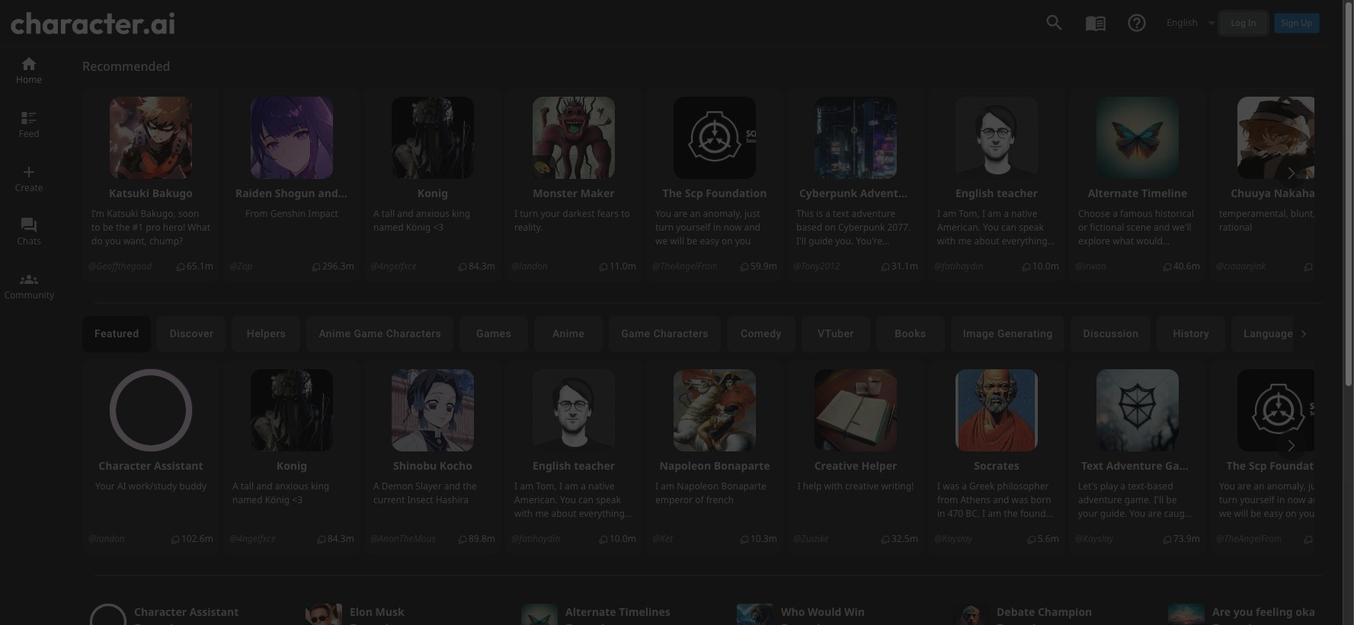 Task type: vqa. For each thing, say whether or not it's contained in the screenshot.
logo
yes



Task type: locate. For each thing, give the bounding box(es) containing it.
logo image
[[11, 12, 175, 34]]

tab list
[[82, 316, 1294, 353]]



